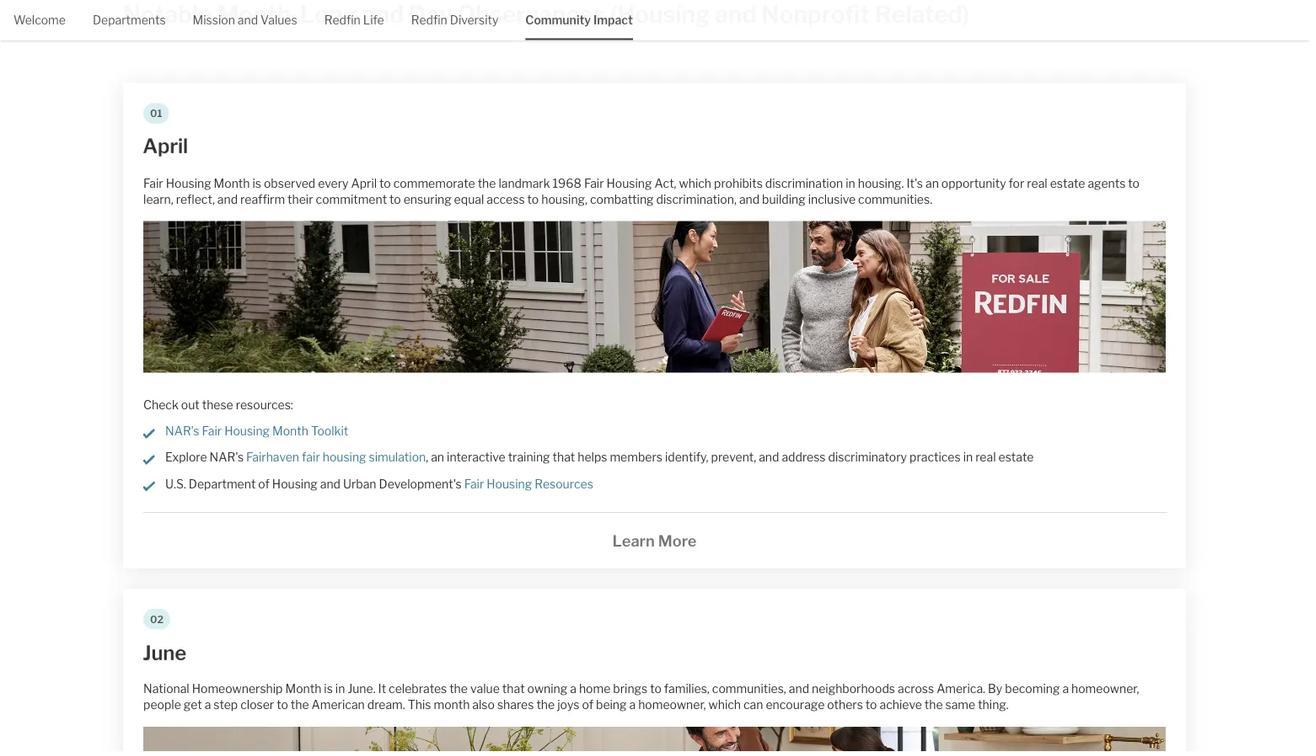 Task type: describe. For each thing, give the bounding box(es) containing it.
it
[[378, 683, 386, 697]]

community impact link
[[525, 0, 633, 38]]

1 vertical spatial nar's
[[210, 451, 244, 465]]

related)
[[875, 0, 969, 29]]

0 horizontal spatial real
[[975, 451, 996, 465]]

combatting
[[590, 193, 654, 207]]

inclusive
[[808, 193, 856, 207]]

to down the neighborhoods
[[866, 699, 877, 713]]

commemorate
[[393, 177, 475, 191]]

welcome
[[13, 13, 66, 27]]

u.s. department of housing and urban development's fair housing resources
[[165, 477, 593, 492]]

shares
[[497, 699, 534, 713]]

which inside 'national homeownership month is in june. it celebrates the value that owning a home brings to families, communities, and neighborhoods across america. by becoming a homeowner, people get a step closer to the american dream. this month also shares the joys of being a homeowner, which can encourage others to achieve the same thing.'
[[708, 699, 741, 713]]

becoming
[[1005, 683, 1060, 697]]

departments
[[93, 13, 166, 27]]

fair housing month is observed every april to commemorate the landmark 1968 fair housing act, which prohibits discrimination in housing. it's an opportunity for real estate agents to learn, reflect, and reaffirm their commitment to ensuring equal access to housing, combatting discrimination, and building inclusive communities.
[[143, 177, 1140, 207]]

and left address
[[759, 451, 779, 465]]

1 vertical spatial an
[[431, 451, 444, 465]]

0 horizontal spatial nar's
[[165, 425, 199, 439]]

to right agents at top
[[1128, 177, 1140, 191]]

that for helps
[[553, 451, 575, 465]]

02
[[150, 614, 164, 626]]

dream.
[[367, 699, 405, 713]]

1 vertical spatial month
[[272, 425, 308, 439]]

day
[[409, 0, 452, 29]]

estate inside fair housing month is observed every april to commemorate the landmark 1968 fair housing act, which prohibits discrimination in housing. it's an opportunity for real estate agents to learn, reflect, and reaffirm their commitment to ensuring equal access to housing, combatting discrimination, and building inclusive communities.
[[1050, 177, 1085, 191]]

in inside fair housing month is observed every april to commemorate the landmark 1968 fair housing act, which prohibits discrimination in housing. it's an opportunity for real estate agents to learn, reflect, and reaffirm their commitment to ensuring equal access to housing, combatting discrimination, and building inclusive communities.
[[846, 177, 855, 191]]

learn
[[612, 533, 655, 551]]

development's
[[379, 477, 462, 492]]

closer
[[240, 699, 274, 713]]

identify,
[[665, 451, 709, 465]]

others
[[827, 699, 863, 713]]

can
[[743, 699, 763, 713]]

june.
[[348, 683, 376, 697]]

,
[[426, 451, 428, 465]]

this
[[408, 699, 431, 713]]

and down fairhaven fair housing simulation link
[[320, 477, 341, 492]]

month-
[[217, 0, 300, 29]]

fair housing resources link
[[464, 477, 593, 492]]

reaffirm
[[240, 193, 285, 207]]

prevent,
[[711, 451, 756, 465]]

resources
[[535, 477, 593, 492]]

redfin life
[[324, 13, 384, 27]]

reflect,
[[176, 193, 215, 207]]

being
[[596, 699, 627, 713]]

a up joys
[[570, 683, 576, 697]]

building
[[762, 193, 806, 207]]

ensuring
[[403, 193, 451, 207]]

month
[[434, 699, 470, 713]]

the inside fair housing month is observed every april to commemorate the landmark 1968 fair housing act, which prohibits discrimination in housing. it's an opportunity for real estate agents to learn, reflect, and reaffirm their commitment to ensuring equal access to housing, combatting discrimination, and building inclusive communities.
[[478, 177, 496, 191]]

learn more
[[612, 533, 697, 551]]

april
[[351, 177, 377, 191]]

toolkit
[[311, 425, 348, 439]]

agent talking to married couple on front of house image
[[143, 222, 1166, 373]]

redfin life link
[[324, 0, 384, 38]]

real inside fair housing month is observed every april to commemorate the landmark 1968 fair housing act, which prohibits discrimination in housing. it's an opportunity for real estate agents to learn, reflect, and reaffirm their commitment to ensuring equal access to housing, combatting discrimination, and building inclusive communities.
[[1027, 177, 1047, 191]]

1 vertical spatial in
[[963, 451, 973, 465]]

and right (housing
[[715, 0, 756, 29]]

that for owning
[[502, 683, 525, 697]]

0 horizontal spatial homeowner,
[[638, 699, 706, 713]]

agents
[[1088, 177, 1126, 191]]

learn more link
[[612, 532, 697, 553]]

month for housing
[[214, 177, 250, 191]]

april image
[[143, 138, 189, 158]]

homeownership
[[192, 683, 283, 697]]

the down owning
[[536, 699, 555, 713]]

celebrates
[[389, 683, 447, 697]]

month for homeownership
[[285, 683, 321, 697]]

housing down resources:
[[224, 425, 270, 439]]

interactive
[[447, 451, 505, 465]]

is for in
[[324, 683, 333, 697]]

more
[[658, 533, 697, 551]]

observed
[[264, 177, 315, 191]]

observances
[[457, 0, 605, 29]]

check out these resources:
[[143, 398, 293, 413]]

fairhaven
[[246, 451, 299, 465]]

to down landmark
[[527, 193, 539, 207]]

the down across
[[924, 699, 943, 713]]

achieve
[[880, 699, 922, 713]]

american
[[312, 699, 365, 713]]

nonprofit
[[761, 0, 870, 29]]

explore
[[165, 451, 207, 465]]

prohibits
[[714, 177, 763, 191]]

housing up reflect, in the left of the page
[[166, 177, 211, 191]]

a right get
[[205, 699, 211, 713]]

housing.
[[858, 177, 904, 191]]

redfin diversity
[[411, 13, 498, 27]]

and inside mission and values link
[[238, 13, 258, 27]]

and down prohibits
[[739, 193, 760, 207]]

housing up combatting
[[606, 177, 652, 191]]

which inside fair housing month is observed every april to commemorate the landmark 1968 fair housing act, which prohibits discrimination in housing. it's an opportunity for real estate agents to learn, reflect, and reaffirm their commitment to ensuring equal access to housing, combatting discrimination, and building inclusive communities.
[[679, 177, 711, 191]]

value
[[470, 683, 500, 697]]

to right april
[[379, 177, 391, 191]]

and inside 'national homeownership month is in june. it celebrates the value that owning a home brings to families, communities, and neighborhoods across america. by becoming a homeowner, people get a step closer to the american dream. this month also shares the joys of being a homeowner, which can encourage others to achieve the same thing.'
[[789, 683, 809, 697]]

redfin diversity link
[[411, 0, 498, 38]]



Task type: vqa. For each thing, say whether or not it's contained in the screenshot.
the discriminatory
yes



Task type: locate. For each thing, give the bounding box(es) containing it.
0 horizontal spatial in
[[335, 683, 345, 697]]

is inside 'national homeownership month is in june. it celebrates the value that owning a home brings to families, communities, and neighborhoods across america. by becoming a homeowner, people get a step closer to the american dream. this month also shares the joys of being a homeowner, which can encourage others to achieve the same thing.'
[[324, 683, 333, 697]]

thing.
[[978, 699, 1009, 713]]

an right it's
[[925, 177, 939, 191]]

2 vertical spatial month
[[285, 683, 321, 697]]

to right closer
[[277, 699, 288, 713]]

the up the "equal"
[[478, 177, 496, 191]]

0 horizontal spatial is
[[252, 177, 261, 191]]

is up reaffirm
[[252, 177, 261, 191]]

to right 'brings'
[[650, 683, 662, 697]]

redfin left life
[[324, 13, 361, 27]]

a right "becoming"
[[1062, 683, 1069, 697]]

that inside 'national homeownership month is in june. it celebrates the value that owning a home brings to families, communities, and neighborhoods across america. by becoming a homeowner, people get a step closer to the american dream. this month also shares the joys of being a homeowner, which can encourage others to achieve the same thing.'
[[502, 683, 525, 697]]

1 vertical spatial homeowner,
[[638, 699, 706, 713]]

and left values at the left
[[238, 13, 258, 27]]

encourage
[[766, 699, 825, 713]]

training
[[508, 451, 550, 465]]

is up american
[[324, 683, 333, 697]]

real right for in the right of the page
[[1027, 177, 1047, 191]]

0 horizontal spatial that
[[502, 683, 525, 697]]

an inside fair housing month is observed every april to commemorate the landmark 1968 fair housing act, which prohibits discrimination in housing. it's an opportunity for real estate agents to learn, reflect, and reaffirm their commitment to ensuring equal access to housing, combatting discrimination, and building inclusive communities.
[[925, 177, 939, 191]]

housing down fair
[[272, 477, 318, 492]]

discriminatory
[[828, 451, 907, 465]]

0 horizontal spatial of
[[258, 477, 270, 492]]

0 vertical spatial month
[[214, 177, 250, 191]]

home
[[579, 683, 610, 697]]

the left american
[[291, 699, 309, 713]]

an right ,
[[431, 451, 444, 465]]

1 horizontal spatial nar's
[[210, 451, 244, 465]]

which up discrimination,
[[679, 177, 711, 191]]

housing
[[323, 451, 366, 465]]

in inside 'national homeownership month is in june. it celebrates the value that owning a home brings to families, communities, and neighborhoods across america. by becoming a homeowner, people get a step closer to the american dream. this month also shares the joys of being a homeowner, which can encourage others to achieve the same thing.'
[[335, 683, 345, 697]]

national homeownership month is in june. it celebrates the value that owning a home brings to families, communities, and neighborhoods across america. by becoming a homeowner, people get a step closer to the american dream. this month also shares the joys of being a homeowner, which can encourage others to achieve the same thing.
[[143, 683, 1139, 713]]

long
[[300, 0, 357, 29]]

redfin
[[324, 13, 361, 27], [411, 13, 447, 27]]

and left day
[[362, 0, 404, 29]]

homeowner,
[[1071, 683, 1139, 697], [638, 699, 706, 713]]

fair down these
[[202, 425, 222, 439]]

mission
[[193, 13, 235, 27]]

the
[[478, 177, 496, 191], [449, 683, 468, 697], [291, 699, 309, 713], [536, 699, 555, 713], [924, 699, 943, 713]]

1 vertical spatial estate
[[998, 451, 1034, 465]]

their
[[288, 193, 313, 207]]

brings
[[613, 683, 647, 697]]

0 vertical spatial which
[[679, 177, 711, 191]]

which
[[679, 177, 711, 191], [708, 699, 741, 713]]

(housing
[[610, 0, 710, 29]]

in up inclusive
[[846, 177, 855, 191]]

community
[[525, 13, 591, 27]]

is inside fair housing month is observed every april to commemorate the landmark 1968 fair housing act, which prohibits discrimination in housing. it's an opportunity for real estate agents to learn, reflect, and reaffirm their commitment to ensuring equal access to housing, combatting discrimination, and building inclusive communities.
[[252, 177, 261, 191]]

month up american
[[285, 683, 321, 697]]

0 horizontal spatial redfin
[[324, 13, 361, 27]]

fairhaven fair housing simulation link
[[246, 451, 426, 465]]

1 horizontal spatial in
[[846, 177, 855, 191]]

month inside 'national homeownership month is in june. it celebrates the value that owning a home brings to families, communities, and neighborhoods across america. by becoming a homeowner, people get a step closer to the american dream. this month also shares the joys of being a homeowner, which can encourage others to achieve the same thing.'
[[285, 683, 321, 697]]

1 horizontal spatial real
[[1027, 177, 1047, 191]]

that up resources
[[553, 451, 575, 465]]

welcome link
[[13, 0, 66, 38]]

0 vertical spatial real
[[1027, 177, 1047, 191]]

fair right 1968
[[584, 177, 604, 191]]

nar's up the department
[[210, 451, 244, 465]]

for
[[1009, 177, 1024, 191]]

redfin for redfin life
[[324, 13, 361, 27]]

across
[[898, 683, 934, 697]]

commitment
[[316, 193, 387, 207]]

1 horizontal spatial is
[[324, 683, 333, 697]]

fair
[[302, 451, 320, 465]]

notable month-long and day observances (housing and nonprofit related)
[[123, 0, 969, 29]]

june image
[[143, 644, 189, 664]]

neighborhoods
[[812, 683, 895, 697]]

1 horizontal spatial that
[[553, 451, 575, 465]]

opportunity
[[941, 177, 1006, 191]]

1 vertical spatial real
[[975, 451, 996, 465]]

1 vertical spatial which
[[708, 699, 741, 713]]

an
[[925, 177, 939, 191], [431, 451, 444, 465]]

housing
[[166, 177, 211, 191], [606, 177, 652, 191], [224, 425, 270, 439], [272, 477, 318, 492], [487, 477, 532, 492]]

step
[[214, 699, 238, 713]]

1 vertical spatial that
[[502, 683, 525, 697]]

impact
[[593, 13, 633, 27]]

notable
[[123, 0, 212, 29]]

0 vertical spatial estate
[[1050, 177, 1085, 191]]

estate
[[1050, 177, 1085, 191], [998, 451, 1034, 465]]

the up the month
[[449, 683, 468, 697]]

learn,
[[143, 193, 173, 207]]

month up reaffirm
[[214, 177, 250, 191]]

to left ensuring
[[389, 193, 401, 207]]

month inside fair housing month is observed every april to commemorate the landmark 1968 fair housing act, which prohibits discrimination in housing. it's an opportunity for real estate agents to learn, reflect, and reaffirm their commitment to ensuring equal access to housing, combatting discrimination, and building inclusive communities.
[[214, 177, 250, 191]]

families,
[[664, 683, 710, 697]]

2 horizontal spatial in
[[963, 451, 973, 465]]

and right reflect, in the left of the page
[[217, 193, 238, 207]]

mission and values
[[193, 13, 297, 27]]

1 vertical spatial of
[[582, 699, 593, 713]]

communities.
[[858, 193, 932, 207]]

urban
[[343, 477, 376, 492]]

of inside 'national homeownership month is in june. it celebrates the value that owning a home brings to families, communities, and neighborhoods across america. by becoming a homeowner, people get a step closer to the american dream. this month also shares the joys of being a homeowner, which can encourage others to achieve the same thing.'
[[582, 699, 593, 713]]

joys
[[557, 699, 579, 713]]

estate left agents at top
[[1050, 177, 1085, 191]]

practices
[[910, 451, 961, 465]]

america.
[[937, 683, 985, 697]]

act,
[[654, 177, 676, 191]]

a down 'brings'
[[629, 699, 636, 713]]

0 vertical spatial is
[[252, 177, 261, 191]]

that up shares
[[502, 683, 525, 697]]

get
[[184, 699, 202, 713]]

month
[[214, 177, 250, 191], [272, 425, 308, 439], [285, 683, 321, 697]]

same
[[945, 699, 975, 713]]

1 horizontal spatial redfin
[[411, 13, 447, 27]]

housing down training
[[487, 477, 532, 492]]

fair
[[143, 177, 163, 191], [584, 177, 604, 191], [202, 425, 222, 439], [464, 477, 484, 492]]

resources:
[[236, 398, 293, 413]]

community impact
[[525, 13, 633, 27]]

0 vertical spatial that
[[553, 451, 575, 465]]

0 vertical spatial homeowner,
[[1071, 683, 1139, 697]]

discrimination,
[[656, 193, 737, 207]]

real right practices
[[975, 451, 996, 465]]

owning
[[527, 683, 567, 697]]

in right practices
[[963, 451, 973, 465]]

members
[[610, 451, 663, 465]]

by
[[988, 683, 1002, 697]]

helps
[[578, 451, 607, 465]]

redfin left diversity
[[411, 13, 447, 27]]

communities,
[[712, 683, 786, 697]]

homeowner, right "becoming"
[[1071, 683, 1139, 697]]

discrimination
[[765, 177, 843, 191]]

u.s.
[[165, 477, 186, 492]]

and
[[362, 0, 404, 29], [715, 0, 756, 29], [238, 13, 258, 27], [217, 193, 238, 207], [739, 193, 760, 207], [759, 451, 779, 465], [320, 477, 341, 492], [789, 683, 809, 697]]

national
[[143, 683, 189, 697]]

0 horizontal spatial estate
[[998, 451, 1034, 465]]

estate right practices
[[998, 451, 1034, 465]]

is
[[252, 177, 261, 191], [324, 683, 333, 697]]

real
[[1027, 177, 1047, 191], [975, 451, 996, 465]]

01
[[150, 108, 162, 120]]

which left can
[[708, 699, 741, 713]]

0 vertical spatial nar's
[[165, 425, 199, 439]]

nar's fair housing month toolkit link
[[165, 425, 348, 439]]

these
[[202, 398, 233, 413]]

0 horizontal spatial an
[[431, 451, 444, 465]]

simulation
[[369, 451, 426, 465]]

diversity
[[450, 13, 498, 27]]

nar's up the explore
[[165, 425, 199, 439]]

2 vertical spatial in
[[335, 683, 345, 697]]

also
[[472, 699, 495, 713]]

of down fairhaven
[[258, 477, 270, 492]]

in
[[846, 177, 855, 191], [963, 451, 973, 465], [335, 683, 345, 697]]

is for observed
[[252, 177, 261, 191]]

in up american
[[335, 683, 345, 697]]

1 horizontal spatial an
[[925, 177, 939, 191]]

department
[[189, 477, 256, 492]]

0 vertical spatial of
[[258, 477, 270, 492]]

a
[[570, 683, 576, 697], [1062, 683, 1069, 697], [205, 699, 211, 713], [629, 699, 636, 713]]

0 vertical spatial in
[[846, 177, 855, 191]]

of down 'home'
[[582, 699, 593, 713]]

out
[[181, 398, 200, 413]]

1 horizontal spatial homeowner,
[[1071, 683, 1139, 697]]

month up fairhaven
[[272, 425, 308, 439]]

nar's fair housing month toolkit
[[165, 425, 348, 439]]

2 redfin from the left
[[411, 13, 447, 27]]

father and daugther baking in kitchen image
[[143, 728, 1166, 753]]

1 horizontal spatial of
[[582, 699, 593, 713]]

0 vertical spatial an
[[925, 177, 939, 191]]

and up encourage
[[789, 683, 809, 697]]

fair up learn,
[[143, 177, 163, 191]]

check
[[143, 398, 179, 413]]

life
[[363, 13, 384, 27]]

1 vertical spatial is
[[324, 683, 333, 697]]

homeowner, down families,
[[638, 699, 706, 713]]

fair down interactive at the bottom
[[464, 477, 484, 492]]

redfin for redfin diversity
[[411, 13, 447, 27]]

it's
[[906, 177, 923, 191]]

1 horizontal spatial estate
[[1050, 177, 1085, 191]]

equal
[[454, 193, 484, 207]]

1 redfin from the left
[[324, 13, 361, 27]]

people
[[143, 699, 181, 713]]

access
[[487, 193, 525, 207]]



